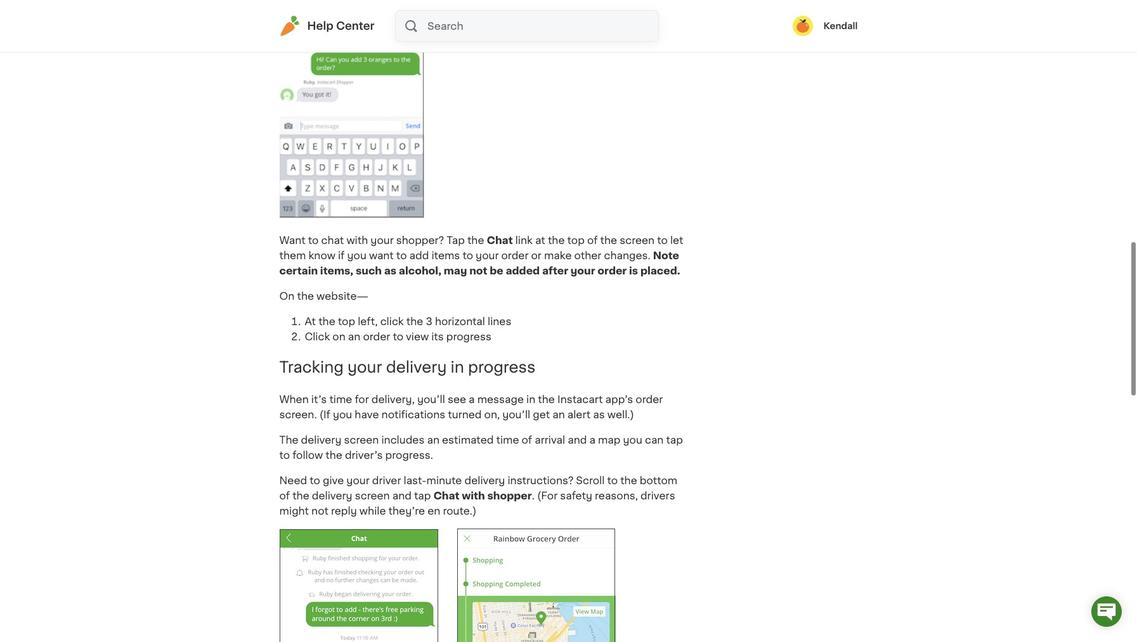 Task type: vqa. For each thing, say whether or not it's contained in the screenshot.
the Help Center link on the top of the page
yes



Task type: locate. For each thing, give the bounding box(es) containing it.
website—
[[317, 291, 368, 301]]

of inside link at the top of the screen to let them know if you want to add items to your order or make other changes.
[[587, 235, 598, 245]]

0 horizontal spatial chat
[[434, 491, 460, 501]]

1 horizontal spatial tap
[[666, 435, 683, 446]]

your right give
[[347, 476, 370, 486]]

order right app's
[[636, 395, 663, 405]]

an right on
[[348, 331, 361, 342]]

your up be
[[476, 250, 499, 260]]

of inside "the delivery screen includes an estimated time of arrival and a map you can tap to follow the driver's progress."
[[522, 435, 532, 446]]

2 vertical spatial of
[[279, 491, 290, 501]]

in up "get"
[[527, 395, 536, 405]]

to inside at the top left, click the 3 horizontal lines click on an order to view its progress
[[393, 331, 403, 342]]

time
[[329, 395, 352, 405], [496, 435, 519, 446]]

delivery up chat with shopper
[[465, 476, 505, 486]]

know
[[309, 250, 336, 260]]

help center
[[307, 21, 375, 31]]

link
[[516, 235, 533, 245]]

1 horizontal spatial top
[[567, 235, 585, 245]]

shopper
[[487, 491, 532, 501]]

progress down horizontal
[[446, 331, 492, 342]]

a left map
[[590, 435, 596, 446]]

at
[[305, 316, 316, 326]]

reasons,
[[595, 491, 638, 501]]

kendall link
[[793, 16, 858, 36]]

1 horizontal spatial an
[[427, 435, 440, 446]]

you for add
[[347, 250, 367, 260]]

safety
[[560, 491, 592, 501]]

minute
[[427, 476, 462, 486]]

1 horizontal spatial and
[[568, 435, 587, 446]]

0 horizontal spatial a
[[469, 395, 475, 405]]

1 vertical spatial not
[[312, 506, 329, 517]]

the right the at
[[319, 316, 335, 326]]

well.)
[[608, 410, 634, 420]]

0 vertical spatial progress
[[446, 331, 492, 342]]

the up changes.
[[600, 235, 617, 245]]

2 horizontal spatial of
[[587, 235, 598, 245]]

1 horizontal spatial as
[[593, 410, 605, 420]]

1 vertical spatial you
[[333, 410, 352, 420]]

order inside when it's time for delivery, you'll see a message in the instacart app's order screen. (if you have notifications turned on, you'll get an alert as well.)
[[636, 395, 663, 405]]

2 vertical spatial an
[[427, 435, 440, 446]]

want
[[369, 250, 394, 260]]

center
[[336, 21, 375, 31]]

1 horizontal spatial with
[[462, 491, 485, 501]]

0 vertical spatial time
[[329, 395, 352, 405]]

0 vertical spatial as
[[384, 266, 397, 276]]

you'll down the message
[[503, 410, 530, 420]]

time left for
[[329, 395, 352, 405]]

0 vertical spatial you
[[347, 250, 367, 260]]

screen up changes.
[[620, 235, 655, 245]]

kendall
[[824, 22, 858, 30]]

of inside the "need to give your driver last-minute delivery instructions? scroll to the bottom of the delivery screen and tap"
[[279, 491, 290, 501]]

1 vertical spatial in
[[527, 395, 536, 405]]

not inside . (for safety reasons, drivers might not reply while they're en route.)
[[312, 506, 329, 517]]

1 vertical spatial screen
[[344, 435, 379, 446]]

tap inside "the delivery screen includes an estimated time of arrival and a map you can tap to follow the driver's progress."
[[666, 435, 683, 446]]

chat down minute
[[434, 491, 460, 501]]

1 horizontal spatial not
[[470, 266, 488, 276]]

certain
[[279, 266, 318, 276]]

the delivery screen includes an estimated time of arrival and a map you can tap to follow the driver's progress.
[[279, 435, 683, 461]]

of left arrival
[[522, 435, 532, 446]]

with up route.) at the bottom left of page
[[462, 491, 485, 501]]

or
[[531, 250, 542, 260]]

driver's
[[345, 451, 383, 461]]

the up give
[[326, 451, 342, 461]]

of up other
[[587, 235, 598, 245]]

tap down last-
[[414, 491, 431, 501]]

delivery up follow
[[301, 435, 342, 446]]

order up added
[[501, 250, 529, 260]]

your up for
[[348, 361, 382, 375]]

the right tap
[[467, 235, 484, 245]]

note
[[653, 250, 679, 260]]

0 vertical spatial top
[[567, 235, 585, 245]]

0 vertical spatial you'll
[[417, 395, 445, 405]]

on,
[[484, 410, 500, 420]]

can
[[645, 435, 664, 446]]

0 horizontal spatial you'll
[[417, 395, 445, 405]]

1 horizontal spatial a
[[590, 435, 596, 446]]

you for to
[[623, 435, 643, 446]]

chat
[[487, 235, 513, 245], [434, 491, 460, 501]]

if
[[338, 250, 345, 260]]

the up make
[[548, 235, 565, 245]]

0 horizontal spatial as
[[384, 266, 397, 276]]

you
[[347, 250, 367, 260], [333, 410, 352, 420], [623, 435, 643, 446]]

an
[[348, 331, 361, 342], [553, 410, 565, 420], [427, 435, 440, 446]]

1 horizontal spatial of
[[522, 435, 532, 446]]

2 vertical spatial you
[[623, 435, 643, 446]]

0 horizontal spatial with
[[347, 235, 368, 245]]

alcohol,
[[399, 266, 442, 276]]

have
[[355, 410, 379, 420]]

1 vertical spatial time
[[496, 435, 519, 446]]

to down click
[[393, 331, 403, 342]]

screen up the while
[[355, 491, 390, 501]]

delivery inside "the delivery screen includes an estimated time of arrival and a map you can tap to follow the driver's progress."
[[301, 435, 342, 446]]

not left be
[[470, 266, 488, 276]]

as inside note certain items, such as alcohol, may not be added after your order is placed.
[[384, 266, 397, 276]]

to
[[308, 235, 319, 245], [657, 235, 668, 245], [396, 250, 407, 260], [463, 250, 473, 260], [393, 331, 403, 342], [279, 451, 290, 461], [310, 476, 320, 486], [607, 476, 618, 486]]

0 horizontal spatial and
[[392, 491, 412, 501]]

top inside at the top left, click the 3 horizontal lines click on an order to view its progress
[[338, 316, 355, 326]]

as right alert
[[593, 410, 605, 420]]

and
[[568, 435, 587, 446], [392, 491, 412, 501]]

your down other
[[571, 266, 595, 276]]

an up progress.
[[427, 435, 440, 446]]

you'll
[[417, 395, 445, 405], [503, 410, 530, 420]]

screen inside "the delivery screen includes an estimated time of arrival and a map you can tap to follow the driver's progress."
[[344, 435, 379, 446]]

in up see
[[451, 361, 464, 375]]

want
[[279, 235, 306, 245]]

of
[[587, 235, 598, 245], [522, 435, 532, 446], [279, 491, 290, 501]]

to left the let
[[657, 235, 668, 245]]

1 vertical spatial an
[[553, 410, 565, 420]]

estimated
[[442, 435, 494, 446]]

time inside when it's time for delivery, you'll see a message in the instacart app's order screen. (if you have notifications turned on, you'll get an alert as well.)
[[329, 395, 352, 405]]

1 vertical spatial top
[[338, 316, 355, 326]]

screen
[[620, 235, 655, 245], [344, 435, 379, 446], [355, 491, 390, 501]]

0 horizontal spatial not
[[312, 506, 329, 517]]

with right chat
[[347, 235, 368, 245]]

shopper?
[[396, 235, 444, 245]]

an inside at the top left, click the 3 horizontal lines click on an order to view its progress
[[348, 331, 361, 342]]

an right "get"
[[553, 410, 565, 420]]

. (for safety reasons, drivers might not reply while they're en route.)
[[279, 491, 675, 517]]

of down need
[[279, 491, 290, 501]]

0 vertical spatial chat
[[487, 235, 513, 245]]

give
[[323, 476, 344, 486]]

.
[[532, 491, 535, 501]]

you'll up notifications
[[417, 395, 445, 405]]

0 vertical spatial and
[[568, 435, 587, 446]]

1 vertical spatial tap
[[414, 491, 431, 501]]

time down on,
[[496, 435, 519, 446]]

and inside the "need to give your driver last-minute delivery instructions? scroll to the bottom of the delivery screen and tap"
[[392, 491, 412, 501]]

when
[[279, 395, 309, 405]]

items,
[[320, 266, 353, 276]]

to left give
[[310, 476, 320, 486]]

lines
[[488, 316, 512, 326]]

0 vertical spatial an
[[348, 331, 361, 342]]

the right "on"
[[297, 291, 314, 301]]

delivery down view at the left bottom
[[386, 361, 447, 375]]

order down changes.
[[598, 266, 627, 276]]

0 vertical spatial screen
[[620, 235, 655, 245]]

1 vertical spatial with
[[462, 491, 485, 501]]

1 vertical spatial of
[[522, 435, 532, 446]]

you inside "the delivery screen includes an estimated time of arrival and a map you can tap to follow the driver's progress."
[[623, 435, 643, 446]]

1 horizontal spatial time
[[496, 435, 519, 446]]

0 horizontal spatial top
[[338, 316, 355, 326]]

as down 'want'
[[384, 266, 397, 276]]

2 horizontal spatial an
[[553, 410, 565, 420]]

0 vertical spatial a
[[469, 395, 475, 405]]

time inside "the delivery screen includes an estimated time of arrival and a map you can tap to follow the driver's progress."
[[496, 435, 519, 446]]

screen up driver's
[[344, 435, 379, 446]]

a right see
[[469, 395, 475, 405]]

1 vertical spatial and
[[392, 491, 412, 501]]

progress up the message
[[468, 361, 536, 375]]

1 horizontal spatial you'll
[[503, 410, 530, 420]]

order down "left,"
[[363, 331, 390, 342]]

you right if
[[347, 250, 367, 260]]

0 vertical spatial tap
[[666, 435, 683, 446]]

top up other
[[567, 235, 585, 245]]

your inside the "need to give your driver last-minute delivery instructions? scroll to the bottom of the delivery screen and tap"
[[347, 476, 370, 486]]

left,
[[358, 316, 378, 326]]

0 horizontal spatial of
[[279, 491, 290, 501]]

link at the top of the screen to let them know if you want to add items to your order or make other changes.
[[279, 235, 683, 260]]

you left 'can'
[[623, 435, 643, 446]]

tap right 'can'
[[666, 435, 683, 446]]

0 horizontal spatial tap
[[414, 491, 431, 501]]

0 vertical spatial in
[[451, 361, 464, 375]]

the up "get"
[[538, 395, 555, 405]]

top
[[567, 235, 585, 245], [338, 316, 355, 326]]

placed.
[[641, 266, 680, 276]]

a
[[469, 395, 475, 405], [590, 435, 596, 446]]

2 vertical spatial screen
[[355, 491, 390, 501]]

1 vertical spatial a
[[590, 435, 596, 446]]

you right (if
[[333, 410, 352, 420]]

you inside when it's time for delivery, you'll see a message in the instacart app's order screen. (if you have notifications turned on, you'll get an alert as well.)
[[333, 410, 352, 420]]

the up might
[[293, 491, 309, 501]]

your
[[371, 235, 394, 245], [476, 250, 499, 260], [571, 266, 595, 276], [348, 361, 382, 375], [347, 476, 370, 486]]

to inside "the delivery screen includes an estimated time of arrival and a map you can tap to follow the driver's progress."
[[279, 451, 290, 461]]

0 vertical spatial not
[[470, 266, 488, 276]]

top up on
[[338, 316, 355, 326]]

as
[[384, 266, 397, 276], [593, 410, 605, 420]]

3
[[426, 316, 433, 326]]

0 horizontal spatial an
[[348, 331, 361, 342]]

delivery down give
[[312, 491, 352, 501]]

not left reply
[[312, 506, 329, 517]]

0 vertical spatial of
[[587, 235, 598, 245]]

need to give your driver last-minute delivery instructions? scroll to the bottom of the delivery screen and tap
[[279, 476, 678, 501]]

1 horizontal spatial in
[[527, 395, 536, 405]]

after
[[542, 266, 568, 276]]

changes.
[[604, 250, 651, 260]]

1 vertical spatial as
[[593, 410, 605, 420]]

user avatar image
[[793, 16, 813, 36]]

chat left the link
[[487, 235, 513, 245]]

in
[[451, 361, 464, 375], [527, 395, 536, 405]]

top inside link at the top of the screen to let them know if you want to add items to your order or make other changes.
[[567, 235, 585, 245]]

the
[[467, 235, 484, 245], [548, 235, 565, 245], [600, 235, 617, 245], [297, 291, 314, 301], [319, 316, 335, 326], [406, 316, 423, 326], [538, 395, 555, 405], [326, 451, 342, 461], [620, 476, 637, 486], [293, 491, 309, 501]]

to up the "reasons,"
[[607, 476, 618, 486]]

0 vertical spatial with
[[347, 235, 368, 245]]

0 horizontal spatial time
[[329, 395, 352, 405]]

you inside link at the top of the screen to let them know if you want to add items to your order or make other changes.
[[347, 250, 367, 260]]

and up they're
[[392, 491, 412, 501]]

the inside "the delivery screen includes an estimated time of arrival and a map you can tap to follow the driver's progress."
[[326, 451, 342, 461]]

to down the
[[279, 451, 290, 461]]

a inside "the delivery screen includes an estimated time of arrival and a map you can tap to follow the driver's progress."
[[590, 435, 596, 446]]

instacart
[[558, 395, 603, 405]]

view
[[406, 331, 429, 342]]

and down alert
[[568, 435, 587, 446]]

order
[[501, 250, 529, 260], [598, 266, 627, 276], [363, 331, 390, 342], [636, 395, 663, 405]]

scroll
[[576, 476, 605, 486]]

help
[[307, 21, 334, 31]]



Task type: describe. For each thing, give the bounding box(es) containing it.
(if
[[319, 410, 330, 420]]

on
[[333, 331, 346, 342]]

notifications
[[382, 410, 445, 420]]

it's
[[311, 395, 327, 405]]

click
[[380, 316, 404, 326]]

your inside link at the top of the screen to let them know if you want to add items to your order or make other changes.
[[476, 250, 499, 260]]

want to chat with your shopper? tap the chat
[[279, 235, 513, 245]]

tracking your delivery in progress
[[279, 361, 536, 375]]

turned
[[448, 410, 482, 420]]

last-
[[404, 476, 427, 486]]

order inside link at the top of the screen to let them know if you want to add items to your order or make other changes.
[[501, 250, 529, 260]]

add
[[410, 250, 429, 260]]

may
[[444, 266, 467, 276]]

arrival
[[535, 435, 565, 446]]

an inside when it's time for delivery, you'll see a message in the instacart app's order screen. (if you have notifications turned on, you'll get an alert as well.)
[[553, 410, 565, 420]]

screen inside link at the top of the screen to let them know if you want to add items to your order or make other changes.
[[620, 235, 655, 245]]

0 horizontal spatial in
[[451, 361, 464, 375]]

for
[[355, 395, 369, 405]]

as inside when it's time for delivery, you'll see a message in the instacart app's order screen. (if you have notifications turned on, you'll get an alert as well.)
[[593, 410, 605, 420]]

see
[[448, 395, 466, 405]]

them
[[279, 250, 306, 260]]

added
[[506, 266, 540, 276]]

tap inside the "need to give your driver last-minute delivery instructions? scroll to the bottom of the delivery screen and tap"
[[414, 491, 431, 501]]

screen inside the "need to give your driver last-minute delivery instructions? scroll to the bottom of the delivery screen and tap"
[[355, 491, 390, 501]]

help center link
[[279, 16, 375, 36]]

note certain items, such as alcohol, may not be added after your order is placed.
[[279, 250, 680, 276]]

when it's time for delivery, you'll see a message in the instacart app's order screen. (if you have notifications turned on, you'll get an alert as well.)
[[279, 395, 663, 420]]

other
[[574, 250, 602, 260]]

be
[[490, 266, 504, 276]]

driver
[[372, 476, 401, 486]]

make
[[544, 250, 572, 260]]

to down tap
[[463, 250, 473, 260]]

1 vertical spatial chat
[[434, 491, 460, 501]]

get
[[533, 410, 550, 420]]

they're
[[389, 506, 425, 517]]

order inside at the top left, click the 3 horizontal lines click on an order to view its progress
[[363, 331, 390, 342]]

the
[[279, 435, 298, 446]]

its
[[431, 331, 444, 342]]

progress inside at the top left, click the 3 horizontal lines click on an order to view its progress
[[446, 331, 492, 342]]

at the top left, click the 3 horizontal lines click on an order to view its progress
[[305, 316, 512, 342]]

items
[[432, 250, 460, 260]]

let
[[670, 235, 683, 245]]

is
[[629, 266, 638, 276]]

to down want to chat with your shopper? tap the chat
[[396, 250, 407, 260]]

(for
[[537, 491, 558, 501]]

order inside note certain items, such as alcohol, may not be added after your order is placed.
[[598, 266, 627, 276]]

delivery,
[[372, 395, 415, 405]]

progress.
[[385, 451, 433, 461]]

might
[[279, 506, 309, 517]]

on
[[279, 291, 295, 301]]

bottom
[[640, 476, 678, 486]]

instacart image
[[279, 16, 300, 36]]

such
[[356, 266, 382, 276]]

while
[[360, 506, 386, 517]]

and inside "the delivery screen includes an estimated time of arrival and a map you can tap to follow the driver's progress."
[[568, 435, 587, 446]]

includes
[[382, 435, 425, 446]]

horizontal
[[435, 316, 485, 326]]

1 vertical spatial you'll
[[503, 410, 530, 420]]

Search search field
[[426, 11, 658, 41]]

a inside when it's time for delivery, you'll see a message in the instacart app's order screen. (if you have notifications turned on, you'll get an alert as well.)
[[469, 395, 475, 405]]

an inside "the delivery screen includes an estimated time of arrival and a map you can tap to follow the driver's progress."
[[427, 435, 440, 446]]

on the website—
[[279, 291, 368, 301]]

need
[[279, 476, 307, 486]]

en
[[428, 506, 440, 517]]

map
[[598, 435, 621, 446]]

screen.
[[279, 410, 317, 420]]

in inside when it's time for delivery, you'll see a message in the instacart app's order screen. (if you have notifications turned on, you'll get an alert as well.)
[[527, 395, 536, 405]]

at
[[535, 235, 545, 245]]

instructions?
[[508, 476, 574, 486]]

tap
[[447, 235, 465, 245]]

click
[[305, 331, 330, 342]]

drivers
[[641, 491, 675, 501]]

message
[[477, 395, 524, 405]]

reply
[[331, 506, 357, 517]]

the inside when it's time for delivery, you'll see a message in the instacart app's order screen. (if you have notifications turned on, you'll get an alert as well.)
[[538, 395, 555, 405]]

1 vertical spatial progress
[[468, 361, 536, 375]]

your up 'want'
[[371, 235, 394, 245]]

alert
[[568, 410, 591, 420]]

the left 3
[[406, 316, 423, 326]]

app's
[[606, 395, 633, 405]]

follow
[[293, 451, 323, 461]]

your inside note certain items, such as alcohol, may not be added after your order is placed.
[[571, 266, 595, 276]]

to up know
[[308, 235, 319, 245]]

not inside note certain items, such as alcohol, may not be added after your order is placed.
[[470, 266, 488, 276]]

route.)
[[443, 506, 477, 517]]

the up the "reasons,"
[[620, 476, 637, 486]]

chat with shopper
[[434, 491, 532, 501]]

1 horizontal spatial chat
[[487, 235, 513, 245]]

chat
[[321, 235, 344, 245]]



